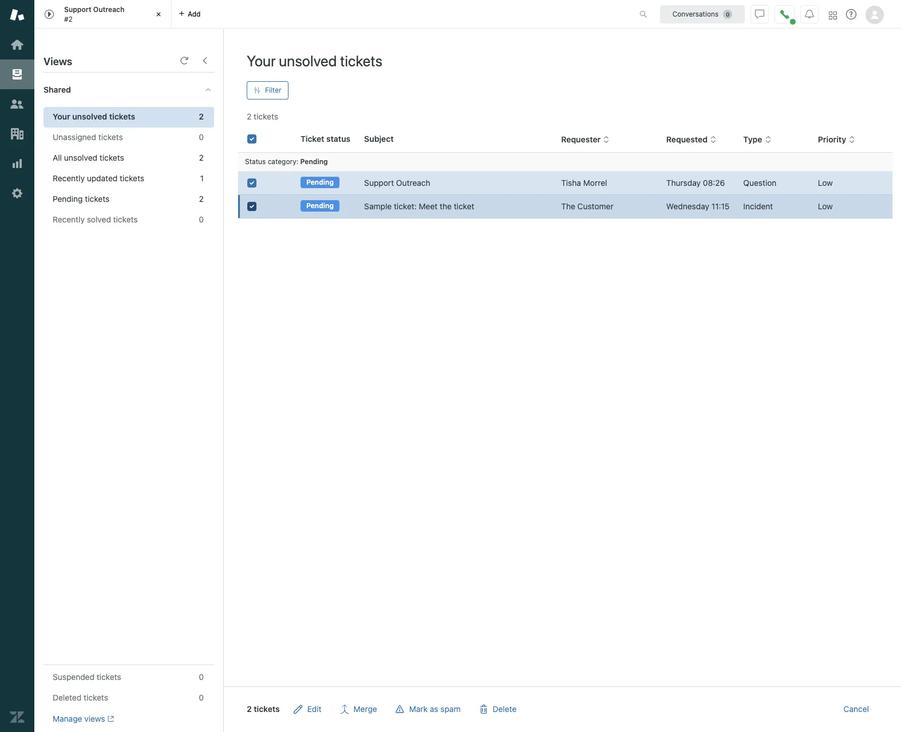 Task type: describe. For each thing, give the bounding box(es) containing it.
organizations image
[[10, 127, 25, 141]]

sample ticket: meet the ticket
[[364, 202, 474, 211]]

0 vertical spatial your unsolved tickets
[[247, 52, 382, 69]]

status category: pending
[[245, 157, 328, 166]]

support for support outreach
[[364, 178, 394, 188]]

tisha
[[561, 178, 581, 188]]

zendesk products image
[[829, 11, 837, 19]]

get started image
[[10, 37, 25, 52]]

edit
[[307, 705, 322, 715]]

recently for recently updated tickets
[[53, 173, 85, 183]]

add
[[188, 9, 201, 18]]

1
[[200, 173, 204, 183]]

suspended tickets
[[53, 673, 121, 683]]

wednesday 11:15
[[666, 202, 730, 211]]

support for support outreach #2
[[64, 5, 91, 14]]

0 for deleted tickets
[[199, 693, 204, 703]]

views image
[[10, 67, 25, 82]]

conversations button
[[660, 5, 745, 23]]

tickets up views
[[84, 693, 108, 703]]

1 2 tickets from the top
[[247, 112, 278, 121]]

2 tickets inside region
[[247, 705, 280, 715]]

row containing sample ticket: meet the ticket
[[238, 195, 893, 218]]

0 for unassigned tickets
[[199, 132, 204, 142]]

requested button
[[666, 135, 717, 145]]

thursday 08:26
[[666, 178, 725, 188]]

the customer
[[561, 202, 614, 211]]

merge button
[[331, 699, 386, 721]]

manage
[[53, 715, 82, 724]]

the
[[440, 202, 452, 211]]

recently solved tickets
[[53, 215, 138, 224]]

0 for suspended tickets
[[199, 673, 204, 683]]

morrel
[[583, 178, 607, 188]]

requester
[[561, 135, 601, 144]]

low for question
[[818, 178, 833, 188]]

tickets right the updated
[[120, 173, 144, 183]]

conversations
[[673, 9, 719, 18]]

tickets down recently updated tickets at the left top of the page
[[85, 194, 109, 204]]

updated
[[87, 173, 118, 183]]

edit button
[[284, 699, 331, 721]]

tickets inside now showing 2 tickets region
[[254, 705, 280, 715]]

outreach for support outreach #2
[[93, 5, 124, 14]]

recently for recently solved tickets
[[53, 215, 85, 224]]

support outreach link
[[364, 178, 430, 189]]

recently updated tickets
[[53, 173, 144, 183]]

manage views link
[[53, 715, 114, 725]]

mark as spam
[[409, 705, 461, 715]]

refresh views pane image
[[180, 56, 189, 65]]

ticket:
[[394, 202, 417, 211]]

filter button
[[247, 81, 288, 100]]

admin image
[[10, 186, 25, 201]]

meet
[[419, 202, 438, 211]]

2 for your unsolved tickets
[[199, 112, 204, 121]]

wednesday
[[666, 202, 709, 211]]

mark
[[409, 705, 428, 715]]

2 for all unsolved tickets
[[199, 153, 204, 163]]

delete
[[493, 705, 517, 715]]

(opens in a new tab) image
[[105, 716, 114, 723]]

1 vertical spatial your
[[53, 112, 70, 121]]

unassigned
[[53, 132, 96, 142]]

customer
[[578, 202, 614, 211]]

0 vertical spatial unsolved
[[279, 52, 337, 69]]



Task type: vqa. For each thing, say whether or not it's contained in the screenshot.
the Wednesday 11:15
yes



Task type: locate. For each thing, give the bounding box(es) containing it.
your
[[247, 52, 276, 69], [53, 112, 70, 121]]

row down tisha
[[238, 195, 893, 218]]

1 row from the top
[[238, 171, 893, 195]]

merge
[[354, 705, 377, 715]]

pending
[[300, 157, 328, 166], [306, 178, 334, 187], [53, 194, 83, 204], [306, 202, 334, 210]]

1 low from the top
[[818, 178, 833, 188]]

tab
[[34, 0, 172, 29]]

views
[[44, 56, 72, 68]]

outreach up sample ticket: meet the ticket
[[396, 178, 430, 188]]

1 horizontal spatial your
[[247, 52, 276, 69]]

2
[[199, 112, 204, 121], [247, 112, 252, 121], [199, 153, 204, 163], [199, 194, 204, 204], [247, 705, 252, 715]]

2 vertical spatial unsolved
[[64, 153, 97, 163]]

suspended
[[53, 673, 94, 683]]

0 vertical spatial recently
[[53, 173, 85, 183]]

2 0 from the top
[[199, 215, 204, 224]]

manage views
[[53, 715, 105, 724]]

outreach
[[93, 5, 124, 14], [396, 178, 430, 188]]

spam
[[441, 705, 461, 715]]

support up "sample"
[[364, 178, 394, 188]]

0 vertical spatial support
[[64, 5, 91, 14]]

1 vertical spatial your unsolved tickets
[[53, 112, 135, 121]]

support
[[64, 5, 91, 14], [364, 178, 394, 188]]

your up filter button
[[247, 52, 276, 69]]

deleted
[[53, 693, 81, 703]]

main element
[[0, 0, 34, 733]]

recently down pending tickets at the top left
[[53, 215, 85, 224]]

2 for pending tickets
[[199, 194, 204, 204]]

support inside now showing 2 tickets region
[[364, 178, 394, 188]]

0 horizontal spatial outreach
[[93, 5, 124, 14]]

tab containing support outreach
[[34, 0, 172, 29]]

tickets up the deleted tickets
[[97, 673, 121, 683]]

0 vertical spatial outreach
[[93, 5, 124, 14]]

question
[[743, 178, 777, 188]]

tickets down filter button
[[254, 112, 278, 121]]

1 horizontal spatial outreach
[[396, 178, 430, 188]]

delete button
[[470, 699, 526, 721]]

requester button
[[561, 135, 610, 145]]

now showing 2 tickets region
[[224, 123, 901, 733]]

cancel button
[[835, 699, 878, 721]]

get help image
[[846, 9, 857, 19]]

your up unassigned
[[53, 112, 70, 121]]

1 vertical spatial support
[[364, 178, 394, 188]]

low
[[818, 178, 833, 188], [818, 202, 833, 211]]

mark as spam button
[[386, 699, 470, 721]]

ticket status
[[301, 134, 351, 144]]

1 vertical spatial outreach
[[396, 178, 430, 188]]

recently down all
[[53, 173, 85, 183]]

deleted tickets
[[53, 693, 108, 703]]

priority button
[[818, 135, 856, 145]]

sample
[[364, 202, 392, 211]]

outreach inside row
[[396, 178, 430, 188]]

1 horizontal spatial support
[[364, 178, 394, 188]]

1 horizontal spatial your unsolved tickets
[[247, 52, 382, 69]]

priority
[[818, 135, 846, 144]]

0 horizontal spatial your unsolved tickets
[[53, 112, 135, 121]]

tickets left edit button
[[254, 705, 280, 715]]

11:15
[[712, 202, 730, 211]]

status
[[326, 134, 351, 144]]

0
[[199, 132, 204, 142], [199, 215, 204, 224], [199, 673, 204, 683], [199, 693, 204, 703]]

zendesk support image
[[10, 7, 25, 22]]

2 tickets
[[247, 112, 278, 121], [247, 705, 280, 715]]

tickets down tabs 'tab list'
[[340, 52, 382, 69]]

close image
[[153, 9, 164, 20]]

tickets up the updated
[[100, 153, 124, 163]]

type
[[743, 135, 762, 144]]

status
[[245, 157, 266, 166]]

1 vertical spatial low
[[818, 202, 833, 211]]

recently
[[53, 173, 85, 183], [53, 215, 85, 224]]

2 recently from the top
[[53, 215, 85, 224]]

08:26
[[703, 178, 725, 188]]

unsolved up filter
[[279, 52, 337, 69]]

type button
[[743, 135, 772, 145]]

unsolved down unassigned
[[64, 153, 97, 163]]

pending tickets
[[53, 194, 109, 204]]

0 for recently solved tickets
[[199, 215, 204, 224]]

sample ticket: meet the ticket link
[[364, 201, 474, 212]]

views
[[84, 715, 105, 724]]

tabs tab list
[[34, 0, 628, 29]]

1 vertical spatial recently
[[53, 215, 85, 224]]

shared heading
[[34, 73, 223, 107]]

unassigned tickets
[[53, 132, 123, 142]]

unsolved
[[279, 52, 337, 69], [72, 112, 107, 121], [64, 153, 97, 163]]

0 vertical spatial 2 tickets
[[247, 112, 278, 121]]

cancel
[[844, 705, 869, 715]]

ticket
[[301, 134, 324, 144]]

outreach for support outreach
[[396, 178, 430, 188]]

row up the
[[238, 171, 893, 195]]

customers image
[[10, 97, 25, 112]]

outreach left close icon
[[93, 5, 124, 14]]

filter
[[265, 86, 281, 94]]

low for incident
[[818, 202, 833, 211]]

1 vertical spatial 2 tickets
[[247, 705, 280, 715]]

add button
[[172, 0, 208, 28]]

tickets down shared 'heading'
[[109, 112, 135, 121]]

support outreach
[[364, 178, 430, 188]]

tickets right solved
[[113, 215, 138, 224]]

as
[[430, 705, 438, 715]]

#2
[[64, 15, 73, 23]]

2 tickets down filter button
[[247, 112, 278, 121]]

support inside support outreach #2
[[64, 5, 91, 14]]

requested
[[666, 135, 708, 144]]

incident
[[743, 202, 773, 211]]

your unsolved tickets down tabs 'tab list'
[[247, 52, 382, 69]]

zendesk image
[[10, 711, 25, 725]]

collapse views pane image
[[200, 56, 210, 65]]

2 tickets left edit button
[[247, 705, 280, 715]]

all
[[53, 153, 62, 163]]

1 0 from the top
[[199, 132, 204, 142]]

0 horizontal spatial support
[[64, 5, 91, 14]]

row
[[238, 171, 893, 195], [238, 195, 893, 218]]

ticket
[[454, 202, 474, 211]]

1 recently from the top
[[53, 173, 85, 183]]

3 0 from the top
[[199, 673, 204, 683]]

subject
[[364, 134, 394, 144]]

shared
[[44, 85, 71, 94]]

outreach inside support outreach #2
[[93, 5, 124, 14]]

the
[[561, 202, 575, 211]]

0 vertical spatial low
[[818, 178, 833, 188]]

thursday
[[666, 178, 701, 188]]

solved
[[87, 215, 111, 224]]

all unsolved tickets
[[53, 153, 124, 163]]

reporting image
[[10, 156, 25, 171]]

1 vertical spatial unsolved
[[72, 112, 107, 121]]

your unsolved tickets up 'unassigned tickets'
[[53, 112, 135, 121]]

2 low from the top
[[818, 202, 833, 211]]

tickets
[[340, 52, 382, 69], [109, 112, 135, 121], [254, 112, 278, 121], [98, 132, 123, 142], [100, 153, 124, 163], [120, 173, 144, 183], [85, 194, 109, 204], [113, 215, 138, 224], [97, 673, 121, 683], [84, 693, 108, 703], [254, 705, 280, 715]]

support outreach #2
[[64, 5, 124, 23]]

notifications image
[[805, 9, 814, 19]]

unsolved up 'unassigned tickets'
[[72, 112, 107, 121]]

2 row from the top
[[238, 195, 893, 218]]

2 inside region
[[247, 705, 252, 715]]

shared button
[[34, 73, 193, 107]]

0 horizontal spatial your
[[53, 112, 70, 121]]

your unsolved tickets
[[247, 52, 382, 69], [53, 112, 135, 121]]

4 0 from the top
[[199, 693, 204, 703]]

row containing support outreach
[[238, 171, 893, 195]]

tickets up all unsolved tickets
[[98, 132, 123, 142]]

2 2 tickets from the top
[[247, 705, 280, 715]]

tisha morrel
[[561, 178, 607, 188]]

support up #2
[[64, 5, 91, 14]]

button displays agent's chat status as invisible. image
[[755, 9, 764, 19]]

0 vertical spatial your
[[247, 52, 276, 69]]

category:
[[268, 157, 298, 166]]



